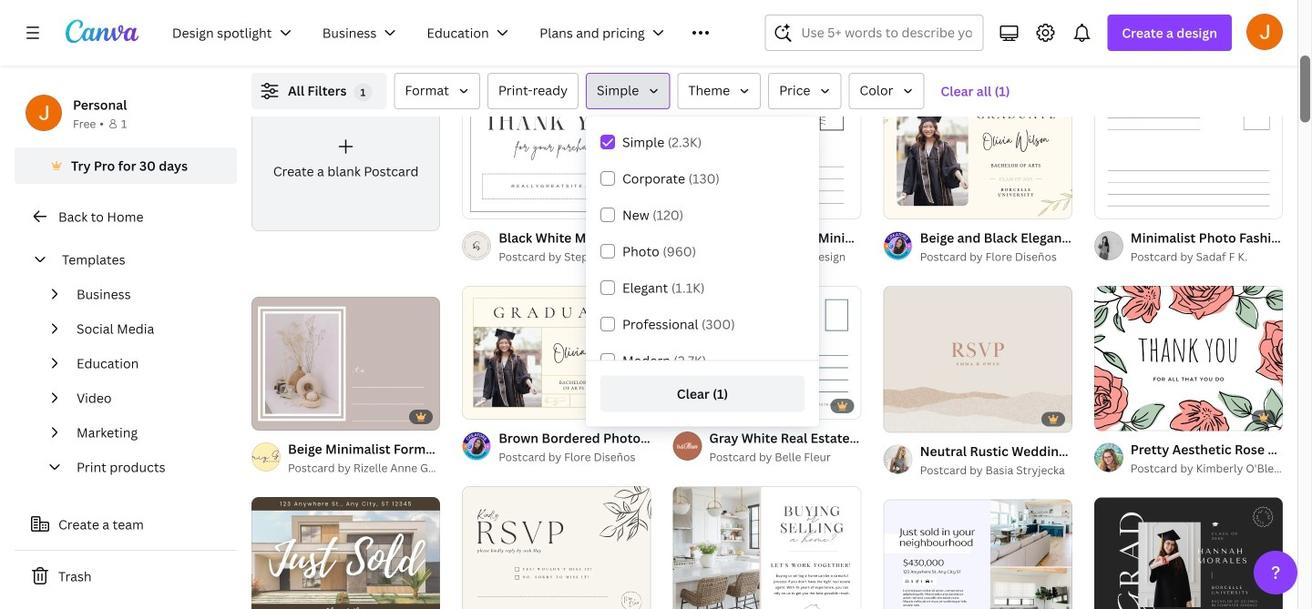 Task type: locate. For each thing, give the bounding box(es) containing it.
neutral rustic wedding rsvp postcard image
[[884, 287, 1073, 433]]

black minimal modern elegant graduation postcard image
[[1094, 498, 1283, 610]]

beige minimalist formal postcard image
[[252, 297, 440, 431]]

gray white real estate agent formal postcard image
[[673, 286, 862, 420]]

top level navigation element
[[160, 15, 721, 51], [160, 15, 721, 51]]

brown bordered photo graduation postcard image
[[462, 286, 651, 420]]

lavander simple just sold real estate card image
[[884, 500, 1073, 610]]

None search field
[[765, 15, 984, 51]]

brow white simple house just sold postcard image
[[252, 498, 440, 610]]

white and brown minimalist photo travel postcard image
[[673, 86, 862, 220]]

pretty aesthetic rose thank you postcard image
[[1094, 286, 1283, 432]]

Search search field
[[801, 15, 972, 50]]



Task type: vqa. For each thing, say whether or not it's contained in the screenshot.
topmost Magic
no



Task type: describe. For each thing, give the bounding box(es) containing it.
create a blank postcard element
[[252, 86, 440, 232]]

minimalist photo fashion postcard image
[[1094, 86, 1283, 220]]

white and beige modern real estate agent marketing postcard image
[[673, 488, 862, 610]]

jeremy miller image
[[1247, 13, 1283, 50]]

1 filter options selected element
[[354, 83, 372, 101]]

beige and black  elegant graduation postcard image
[[884, 86, 1073, 220]]

cream minimalist elegant wedding rsvp postcard image
[[462, 487, 651, 610]]

black white minimalist modern business purchase thank you postcard image
[[462, 86, 651, 220]]



